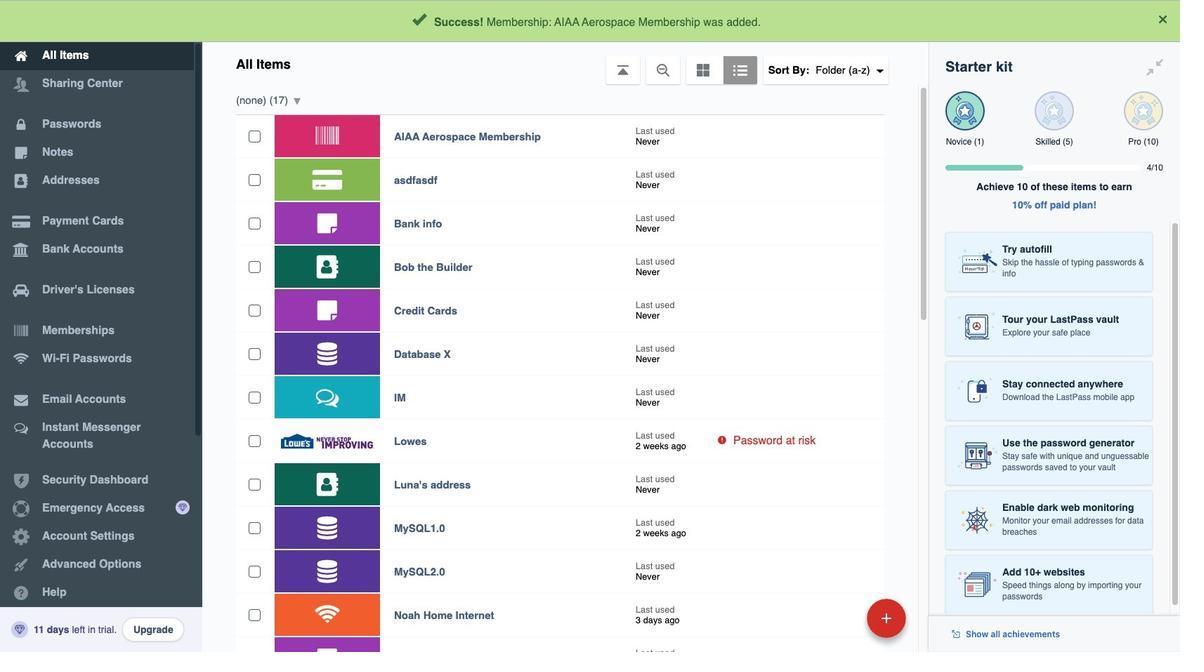 Task type: vqa. For each thing, say whether or not it's contained in the screenshot.
LastPass for Android image
no



Task type: locate. For each thing, give the bounding box(es) containing it.
alert
[[0, 0, 1181, 42]]

search my vault text field
[[333, 6, 895, 37]]

vault options navigation
[[202, 42, 929, 84]]



Task type: describe. For each thing, give the bounding box(es) containing it.
main navigation navigation
[[0, 0, 202, 653]]

new item navigation
[[771, 595, 915, 653]]

new item element
[[771, 599, 911, 639]]

Search search field
[[333, 6, 895, 37]]



